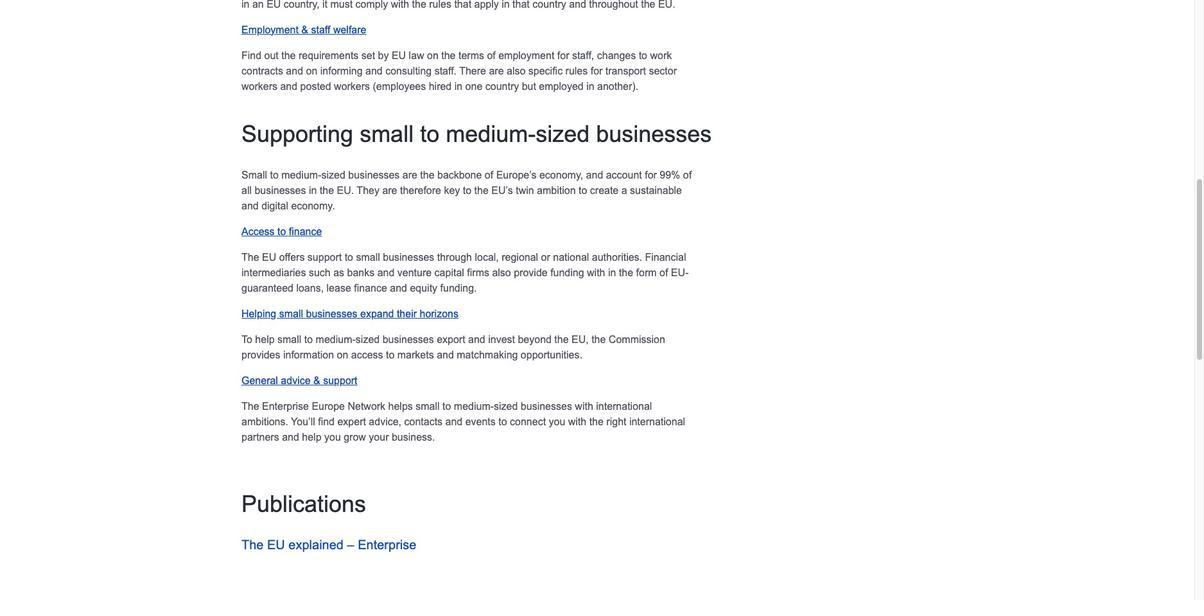 Task type: locate. For each thing, give the bounding box(es) containing it.
staff.
[[435, 65, 457, 76]]

the inside the enterprise europe network helps small to medium-sized businesses with international ambitions. you'll find expert advice, contacts and events to connect you with the right international partners and help you grow your business.
[[590, 416, 604, 427]]

enterprise
[[262, 401, 309, 412], [358, 538, 417, 552]]

1 horizontal spatial &
[[314, 375, 320, 386]]

businesses inside the enterprise europe network helps small to medium-sized businesses with international ambitions. you'll find expert advice, contacts and events to connect you with the right international partners and help you grow your business.
[[521, 401, 572, 412]]

enterprise up you'll
[[262, 401, 309, 412]]

99%
[[660, 169, 681, 180]]

2 horizontal spatial are
[[489, 65, 504, 76]]

also down local,
[[492, 267, 511, 278]]

sized up connect
[[494, 401, 518, 412]]

0 vertical spatial eu
[[392, 50, 406, 61]]

the for the eu offers support to small businesses through local, regional or national authorities. financial intermediaries such as banks and venture capital firms also provide funding with in the form of eu- guaranteed loans, lease finance and equity funding.
[[242, 252, 259, 263]]

1 horizontal spatial help
[[302, 432, 322, 443]]

for for account
[[645, 169, 657, 180]]

0 horizontal spatial are
[[383, 185, 397, 196]]

on up posted
[[306, 65, 318, 76]]

matchmaking
[[457, 349, 518, 360]]

the eu explained – enterprise link
[[242, 538, 417, 552]]

businesses up connect
[[521, 401, 572, 412]]

small inside the eu offers support to small businesses through local, regional or national authorities. financial intermediaries such as banks and venture capital firms also provide funding with in the form of eu- guaranteed loans, lease finance and equity funding.
[[356, 252, 380, 263]]

0 vertical spatial you
[[549, 416, 566, 427]]

on
[[427, 50, 439, 61], [306, 65, 318, 76], [337, 349, 348, 360]]

expert
[[338, 416, 366, 427]]

international right right
[[630, 416, 686, 427]]

international up right
[[596, 401, 653, 412]]

2 vertical spatial eu
[[267, 538, 285, 552]]

account
[[606, 169, 642, 180]]

sized up access
[[356, 334, 380, 345]]

hired
[[429, 81, 452, 92]]

1 horizontal spatial workers
[[334, 81, 370, 92]]

small
[[360, 121, 414, 147], [356, 252, 380, 263], [279, 308, 303, 319], [278, 334, 302, 345], [416, 401, 440, 412]]

2 vertical spatial with
[[569, 416, 587, 427]]

2 vertical spatial for
[[645, 169, 657, 180]]

medium- up economy.
[[282, 169, 322, 180]]

workers down contracts
[[242, 81, 278, 92]]

the for the enterprise europe network helps small to medium-sized businesses with international ambitions. you'll find expert advice, contacts and events to connect you with the right international partners and help you grow your business.
[[242, 401, 259, 412]]

1 vertical spatial help
[[302, 432, 322, 443]]

of right terms
[[487, 50, 496, 61]]

ambition
[[537, 185, 576, 196]]

1 vertical spatial with
[[575, 401, 594, 412]]

0 vertical spatial &
[[302, 24, 308, 35]]

with down authorities.
[[587, 267, 606, 278]]

businesses up venture
[[383, 252, 435, 263]]

support up the such
[[308, 252, 342, 263]]

1 vertical spatial international
[[630, 416, 686, 427]]

2 horizontal spatial on
[[427, 50, 439, 61]]

also down 'employment'
[[507, 65, 526, 76]]

specific
[[529, 65, 563, 76]]

0 horizontal spatial help
[[255, 334, 275, 345]]

2 vertical spatial the
[[242, 538, 264, 552]]

0 horizontal spatial for
[[558, 50, 570, 61]]

local,
[[475, 252, 499, 263]]

1 vertical spatial also
[[492, 267, 511, 278]]

0 horizontal spatial you
[[324, 432, 341, 443]]

businesses up digital
[[255, 185, 306, 196]]

1 horizontal spatial finance
[[354, 283, 387, 293]]

small down (employees
[[360, 121, 414, 147]]

finance
[[289, 226, 322, 237], [354, 283, 387, 293]]

invest
[[489, 334, 515, 345]]

1 vertical spatial on
[[306, 65, 318, 76]]

informing
[[320, 65, 363, 76]]

support up europe
[[323, 375, 358, 386]]

2 vertical spatial on
[[337, 349, 348, 360]]

with inside the eu offers support to small businesses through local, regional or national authorities. financial intermediaries such as banks and venture capital firms also provide funding with in the form of eu- guaranteed loans, lease finance and equity funding.
[[587, 267, 606, 278]]

1 vertical spatial eu
[[262, 252, 276, 263]]

2 the from the top
[[242, 401, 259, 412]]

1 vertical spatial the
[[242, 401, 259, 412]]

3 the from the top
[[242, 538, 264, 552]]

0 horizontal spatial enterprise
[[262, 401, 309, 412]]

general advice & support
[[242, 375, 358, 386]]

eu,
[[572, 334, 589, 345]]

2 workers from the left
[[334, 81, 370, 92]]

access
[[351, 349, 383, 360]]

the up opportunities.
[[555, 334, 569, 345]]

0 vertical spatial help
[[255, 334, 275, 345]]

for inside small to medium-sized businesses are the backbone of europe's economy, and account for 99% of all businesses in the eu. they are therefore key to the eu's twin ambition to create a sustainable and digital economy.
[[645, 169, 657, 180]]

and left events
[[446, 416, 463, 427]]

such
[[309, 267, 331, 278]]

and up create
[[586, 169, 604, 180]]

international
[[596, 401, 653, 412], [630, 416, 686, 427]]

the inside the eu offers support to small businesses through local, regional or national authorities. financial intermediaries such as banks and venture capital firms also provide funding with in the form of eu- guaranteed loans, lease finance and equity funding.
[[619, 267, 634, 278]]

events
[[466, 416, 496, 427]]

and down venture
[[390, 283, 407, 293]]

finance down economy.
[[289, 226, 322, 237]]

1 vertical spatial enterprise
[[358, 538, 417, 552]]

eu up intermediaries
[[262, 252, 276, 263]]

eu for explained
[[267, 538, 285, 552]]

& left staff
[[302, 24, 308, 35]]

small up banks
[[356, 252, 380, 263]]

but
[[522, 81, 537, 92]]

lease
[[327, 283, 351, 293]]

the left right
[[590, 416, 604, 427]]

to
[[639, 50, 648, 61], [420, 121, 440, 147], [270, 169, 279, 180], [463, 185, 472, 196], [579, 185, 588, 196], [278, 226, 286, 237], [345, 252, 353, 263], [304, 334, 313, 345], [386, 349, 395, 360], [443, 401, 451, 412], [499, 416, 507, 427]]

for up sustainable
[[645, 169, 657, 180]]

therefore
[[400, 185, 441, 196]]

medium- down helping small businesses expand their horizons link
[[316, 334, 356, 345]]

eu
[[392, 50, 406, 61], [262, 252, 276, 263], [267, 538, 285, 552]]

the inside the enterprise europe network helps small to medium-sized businesses with international ambitions. you'll find expert advice, contacts and events to connect you with the right international partners and help you grow your business.
[[242, 401, 259, 412]]

1 horizontal spatial for
[[591, 65, 603, 76]]

businesses up the 'markets' at the left of page
[[383, 334, 434, 345]]

0 vertical spatial enterprise
[[262, 401, 309, 412]]

on inside to help small to medium-sized businesses export and invest beyond the eu, the commission provides information on access to markets and matchmaking opportunities.
[[337, 349, 348, 360]]

to inside find out the requirements set by eu law on the terms of employment for staff, changes to work contracts and on informing and consulting staff. there are also specific rules for transport sector workers and posted workers (employees hired in one country but employed in another).
[[639, 50, 648, 61]]

the left explained
[[242, 538, 264, 552]]

also inside find out the requirements set by eu law on the terms of employment for staff, changes to work contracts and on informing and consulting staff. there are also specific rules for transport sector workers and posted workers (employees hired in one country but employed in another).
[[507, 65, 526, 76]]

advice,
[[369, 416, 402, 427]]

small up contacts
[[416, 401, 440, 412]]

0 vertical spatial the
[[242, 252, 259, 263]]

sized up economy,
[[536, 121, 590, 147]]

0 vertical spatial on
[[427, 50, 439, 61]]

support for &
[[323, 375, 358, 386]]

eu.
[[337, 185, 354, 196]]

small down the loans,
[[279, 308, 303, 319]]

on right law
[[427, 50, 439, 61]]

finance down banks
[[354, 283, 387, 293]]

1 the from the top
[[242, 252, 259, 263]]

businesses
[[596, 121, 712, 147], [348, 169, 400, 180], [255, 185, 306, 196], [383, 252, 435, 263], [306, 308, 358, 319], [383, 334, 434, 345], [521, 401, 572, 412]]

medium- up europe's
[[446, 121, 536, 147]]

support inside the eu offers support to small businesses through local, regional or national authorities. financial intermediaries such as banks and venture capital firms also provide funding with in the form of eu- guaranteed loans, lease finance and equity funding.
[[308, 252, 342, 263]]

0 vertical spatial for
[[558, 50, 570, 61]]

are inside find out the requirements set by eu law on the terms of employment for staff, changes to work contracts and on informing and consulting staff. there are also specific rules for transport sector workers and posted workers (employees hired in one country but employed in another).
[[489, 65, 504, 76]]

you down find
[[324, 432, 341, 443]]

access
[[242, 226, 275, 237]]

help inside to help small to medium-sized businesses export and invest beyond the eu, the commission provides information on access to markets and matchmaking opportunities.
[[255, 334, 275, 345]]

and
[[286, 65, 303, 76], [366, 65, 383, 76], [280, 81, 298, 92], [586, 169, 604, 180], [242, 200, 259, 211], [378, 267, 395, 278], [390, 283, 407, 293], [468, 334, 486, 345], [437, 349, 454, 360], [446, 416, 463, 427], [282, 432, 299, 443]]

1 horizontal spatial on
[[337, 349, 348, 360]]

small up information at the bottom of page
[[278, 334, 302, 345]]

eu right by
[[392, 50, 406, 61]]

sized up eu.
[[322, 169, 346, 180]]

workers
[[242, 81, 278, 92], [334, 81, 370, 92]]

venture
[[398, 267, 432, 278]]

find
[[318, 416, 335, 427]]

for
[[558, 50, 570, 61], [591, 65, 603, 76], [645, 169, 657, 180]]

key
[[444, 185, 460, 196]]

the left eu's
[[475, 185, 489, 196]]

offers
[[279, 252, 305, 263]]

to
[[242, 334, 252, 345]]

businesses inside the eu offers support to small businesses through local, regional or national authorities. financial intermediaries such as banks and venture capital firms also provide funding with in the form of eu- guaranteed loans, lease finance and equity funding.
[[383, 252, 435, 263]]

& right the advice
[[314, 375, 320, 386]]

the down authorities.
[[619, 267, 634, 278]]

&
[[302, 24, 308, 35], [314, 375, 320, 386]]

small inside the enterprise europe network helps small to medium-sized businesses with international ambitions. you'll find expert advice, contacts and events to connect you with the right international partners and help you grow your business.
[[416, 401, 440, 412]]

are up the therefore in the top left of the page
[[403, 169, 418, 180]]

in inside small to medium-sized businesses are the backbone of europe's economy, and account for 99% of all businesses in the eu. they are therefore key to the eu's twin ambition to create a sustainable and digital economy.
[[309, 185, 317, 196]]

the inside the eu offers support to small businesses through local, regional or national authorities. financial intermediaries such as banks and venture capital firms also provide funding with in the form of eu- guaranteed loans, lease finance and equity funding.
[[242, 252, 259, 263]]

eu inside the eu offers support to small businesses through local, regional or national authorities. financial intermediaries such as banks and venture capital firms also provide funding with in the form of eu- guaranteed loans, lease finance and equity funding.
[[262, 252, 276, 263]]

help down you'll
[[302, 432, 322, 443]]

the for the eu explained – enterprise
[[242, 538, 264, 552]]

eu left explained
[[267, 538, 285, 552]]

you right connect
[[549, 416, 566, 427]]

equity
[[410, 283, 438, 293]]

0 vertical spatial international
[[596, 401, 653, 412]]

employment
[[499, 50, 555, 61]]

are up country
[[489, 65, 504, 76]]

1 vertical spatial support
[[323, 375, 358, 386]]

of down financial
[[660, 267, 669, 278]]

the
[[242, 252, 259, 263], [242, 401, 259, 412], [242, 538, 264, 552]]

0 vertical spatial are
[[489, 65, 504, 76]]

1 vertical spatial finance
[[354, 283, 387, 293]]

a
[[622, 185, 628, 196]]

in down rules
[[587, 81, 595, 92]]

for for employment
[[558, 50, 570, 61]]

help inside the enterprise europe network helps small to medium-sized businesses with international ambitions. you'll find expert advice, contacts and events to connect you with the right international partners and help you grow your business.
[[302, 432, 322, 443]]

0 horizontal spatial workers
[[242, 81, 278, 92]]

intermediaries
[[242, 267, 306, 278]]

are right "they"
[[383, 185, 397, 196]]

grow
[[344, 432, 366, 443]]

workers down informing
[[334, 81, 370, 92]]

enterprise right "–" in the left bottom of the page
[[358, 538, 417, 552]]

the
[[282, 50, 296, 61], [442, 50, 456, 61], [420, 169, 435, 180], [320, 185, 334, 196], [475, 185, 489, 196], [619, 267, 634, 278], [555, 334, 569, 345], [592, 334, 606, 345], [590, 416, 604, 427]]

of right 99%
[[684, 169, 692, 180]]

with down opportunities.
[[575, 401, 594, 412]]

are
[[489, 65, 504, 76], [403, 169, 418, 180], [383, 185, 397, 196]]

for left "staff,"
[[558, 50, 570, 61]]

in up economy.
[[309, 185, 317, 196]]

0 horizontal spatial finance
[[289, 226, 322, 237]]

help up provides on the bottom left
[[255, 334, 275, 345]]

0 vertical spatial also
[[507, 65, 526, 76]]

law
[[409, 50, 424, 61]]

in down authorities.
[[609, 267, 617, 278]]

0 vertical spatial support
[[308, 252, 342, 263]]

employment & staff welfare
[[242, 24, 367, 35]]

2 horizontal spatial for
[[645, 169, 657, 180]]

rules
[[566, 65, 588, 76]]

the down access
[[242, 252, 259, 263]]

partners
[[242, 432, 279, 443]]

your
[[369, 432, 389, 443]]

0 vertical spatial with
[[587, 267, 606, 278]]

and left posted
[[280, 81, 298, 92]]

advice
[[281, 375, 311, 386]]

1 vertical spatial you
[[324, 432, 341, 443]]

general advice & support link
[[242, 375, 358, 386]]

businesses down lease
[[306, 308, 358, 319]]

medium- up events
[[454, 401, 494, 412]]

eu's
[[492, 185, 513, 196]]

0 vertical spatial finance
[[289, 226, 322, 237]]

the up ambitions.
[[242, 401, 259, 412]]

1 horizontal spatial enterprise
[[358, 538, 417, 552]]

the right eu, at the bottom
[[592, 334, 606, 345]]

eu inside find out the requirements set by eu law on the terms of employment for staff, changes to work contracts and on informing and consulting staff. there are also specific rules for transport sector workers and posted workers (employees hired in one country but employed in another).
[[392, 50, 406, 61]]

(employees
[[373, 81, 426, 92]]

also
[[507, 65, 526, 76], [492, 267, 511, 278]]

publications
[[242, 491, 366, 517]]

on left access
[[337, 349, 348, 360]]

medium-
[[446, 121, 536, 147], [282, 169, 322, 180], [316, 334, 356, 345], [454, 401, 494, 412]]

0 horizontal spatial on
[[306, 65, 318, 76]]

and up matchmaking
[[468, 334, 486, 345]]

with left right
[[569, 416, 587, 427]]

right
[[607, 416, 627, 427]]

for right rules
[[591, 65, 603, 76]]

1 horizontal spatial are
[[403, 169, 418, 180]]



Task type: describe. For each thing, give the bounding box(es) containing it.
markets
[[398, 349, 434, 360]]

consulting
[[386, 65, 432, 76]]

general
[[242, 375, 278, 386]]

0 horizontal spatial &
[[302, 24, 308, 35]]

another).
[[598, 81, 639, 92]]

export
[[437, 334, 466, 345]]

1 vertical spatial for
[[591, 65, 603, 76]]

sector
[[649, 65, 677, 76]]

of inside find out the requirements set by eu law on the terms of employment for staff, changes to work contracts and on informing and consulting staff. there are also specific rules for transport sector workers and posted workers (employees hired in one country but employed in another).
[[487, 50, 496, 61]]

firms
[[467, 267, 490, 278]]

–
[[347, 538, 355, 552]]

the eu offers support to small businesses through local, regional or national authorities. financial intermediaries such as banks and venture capital firms also provide funding with in the form of eu- guaranteed loans, lease finance and equity funding.
[[242, 252, 689, 293]]

information
[[283, 349, 334, 360]]

of up eu's
[[485, 169, 494, 180]]

employment
[[242, 24, 299, 35]]

small to medium-sized businesses are the backbone of europe's economy, and account for 99% of all businesses in the eu. they are therefore key to the eu's twin ambition to create a sustainable and digital economy.
[[242, 169, 692, 211]]

ambitions.
[[242, 416, 288, 427]]

sized inside small to medium-sized businesses are the backbone of europe's economy, and account for 99% of all businesses in the eu. they are therefore key to the eu's twin ambition to create a sustainable and digital economy.
[[322, 169, 346, 180]]

digital
[[262, 200, 289, 211]]

transport
[[606, 65, 646, 76]]

business.
[[392, 432, 435, 443]]

terms
[[459, 50, 484, 61]]

provide
[[514, 267, 548, 278]]

europe's
[[497, 169, 537, 180]]

commission
[[609, 334, 666, 345]]

helping small businesses expand their horizons
[[242, 308, 459, 319]]

and down you'll
[[282, 432, 299, 443]]

in inside the eu offers support to small businesses through local, regional or national authorities. financial intermediaries such as banks and venture capital firms also provide funding with in the form of eu- guaranteed loans, lease finance and equity funding.
[[609, 267, 617, 278]]

sized inside to help small to medium-sized businesses export and invest beyond the eu, the commission provides information on access to markets and matchmaking opportunities.
[[356, 334, 380, 345]]

the left eu.
[[320, 185, 334, 196]]

their
[[397, 308, 417, 319]]

of inside the eu offers support to small businesses through local, regional or national authorities. financial intermediaries such as banks and venture capital firms also provide funding with in the form of eu- guaranteed loans, lease finance and equity funding.
[[660, 267, 669, 278]]

economy.
[[291, 200, 335, 211]]

staff
[[311, 24, 331, 35]]

banks
[[347, 267, 375, 278]]

contracts
[[242, 65, 283, 76]]

1 workers from the left
[[242, 81, 278, 92]]

explained
[[289, 538, 344, 552]]

staff,
[[572, 50, 595, 61]]

economy,
[[540, 169, 584, 180]]

connect
[[510, 416, 546, 427]]

loans,
[[297, 283, 324, 293]]

and right banks
[[378, 267, 395, 278]]

and up posted
[[286, 65, 303, 76]]

the up the therefore in the top left of the page
[[420, 169, 435, 180]]

they
[[357, 185, 380, 196]]

through
[[437, 252, 472, 263]]

sized inside the enterprise europe network helps small to medium-sized businesses with international ambitions. you'll find expert advice, contacts and events to connect you with the right international partners and help you grow your business.
[[494, 401, 518, 412]]

contacts
[[405, 416, 443, 427]]

medium- inside to help small to medium-sized businesses export and invest beyond the eu, the commission provides information on access to markets and matchmaking opportunities.
[[316, 334, 356, 345]]

helping small businesses expand their horizons link
[[242, 308, 459, 319]]

eu for offers
[[262, 252, 276, 263]]

beyond
[[518, 334, 552, 345]]

finance inside the eu offers support to small businesses through local, regional or national authorities. financial intermediaries such as banks and venture capital firms also provide funding with in the form of eu- guaranteed loans, lease finance and equity funding.
[[354, 283, 387, 293]]

europe
[[312, 401, 345, 412]]

supporting
[[242, 121, 354, 147]]

backbone
[[438, 169, 482, 180]]

find out the requirements set by eu law on the terms of employment for staff, changes to work contracts and on informing and consulting staff. there are also specific rules for transport sector workers and posted workers (employees hired in one country but employed in another).
[[242, 50, 677, 92]]

employed
[[539, 81, 584, 92]]

businesses up "they"
[[348, 169, 400, 180]]

create
[[590, 185, 619, 196]]

helps
[[388, 401, 413, 412]]

to help small to medium-sized businesses export and invest beyond the eu, the commission provides information on access to markets and matchmaking opportunities.
[[242, 334, 666, 360]]

medium- inside the enterprise europe network helps small to medium-sized businesses with international ambitions. you'll find expert advice, contacts and events to connect you with the right international partners and help you grow your business.
[[454, 401, 494, 412]]

enterprise inside the enterprise europe network helps small to medium-sized businesses with international ambitions. you'll find expert advice, contacts and events to connect you with the right international partners and help you grow your business.
[[262, 401, 309, 412]]

changes
[[597, 50, 636, 61]]

1 vertical spatial &
[[314, 375, 320, 386]]

businesses inside to help small to medium-sized businesses export and invest beyond the eu, the commission provides information on access to markets and matchmaking opportunities.
[[383, 334, 434, 345]]

expand
[[360, 308, 394, 319]]

all
[[242, 185, 252, 196]]

employment & staff welfare link
[[242, 24, 367, 35]]

helping
[[242, 308, 276, 319]]

the eu explained – enterprise
[[242, 538, 417, 552]]

one
[[466, 81, 483, 92]]

to inside the eu offers support to small businesses through local, regional or national authorities. financial intermediaries such as banks and venture capital firms also provide funding with in the form of eu- guaranteed loans, lease finance and equity funding.
[[345, 252, 353, 263]]

and down set
[[366, 65, 383, 76]]

eu-
[[671, 267, 689, 278]]

the up staff.
[[442, 50, 456, 61]]

also inside the eu offers support to small businesses through local, regional or national authorities. financial intermediaries such as banks and venture capital firms also provide funding with in the form of eu- guaranteed loans, lease finance and equity funding.
[[492, 267, 511, 278]]

there
[[460, 65, 486, 76]]

national
[[553, 252, 589, 263]]

you'll
[[291, 416, 315, 427]]

and down all
[[242, 200, 259, 211]]

and down export
[[437, 349, 454, 360]]

the right out
[[282, 50, 296, 61]]

support for offers
[[308, 252, 342, 263]]

requirements
[[299, 50, 359, 61]]

supporting small to medium-sized businesses
[[242, 121, 712, 147]]

in left 'one'
[[455, 81, 463, 92]]

capital
[[435, 267, 465, 278]]

2 vertical spatial are
[[383, 185, 397, 196]]

or
[[541, 252, 551, 263]]

twin
[[516, 185, 534, 196]]

medium- inside small to medium-sized businesses are the backbone of europe's economy, and account for 99% of all businesses in the eu. they are therefore key to the eu's twin ambition to create a sustainable and digital economy.
[[282, 169, 322, 180]]

welfare
[[333, 24, 367, 35]]

financial
[[645, 252, 687, 263]]

work
[[651, 50, 672, 61]]

access to finance link
[[242, 226, 322, 237]]

sustainable
[[630, 185, 682, 196]]

1 horizontal spatial you
[[549, 416, 566, 427]]

guaranteed
[[242, 283, 294, 293]]

the enterprise europe network helps small to medium-sized businesses with international ambitions. you'll find expert advice, contacts and events to connect you with the right international partners and help you grow your business.
[[242, 401, 686, 443]]

funding.
[[441, 283, 477, 293]]

country
[[486, 81, 519, 92]]

find
[[242, 50, 262, 61]]

opportunities.
[[521, 349, 583, 360]]

small inside to help small to medium-sized businesses export and invest beyond the eu, the commission provides information on access to markets and matchmaking opportunities.
[[278, 334, 302, 345]]

small
[[242, 169, 267, 180]]

horizons
[[420, 308, 459, 319]]

1 vertical spatial are
[[403, 169, 418, 180]]

businesses up 99%
[[596, 121, 712, 147]]

set
[[362, 50, 375, 61]]

regional
[[502, 252, 539, 263]]



Task type: vqa. For each thing, say whether or not it's contained in the screenshot.
'Initiatives' to the right
no



